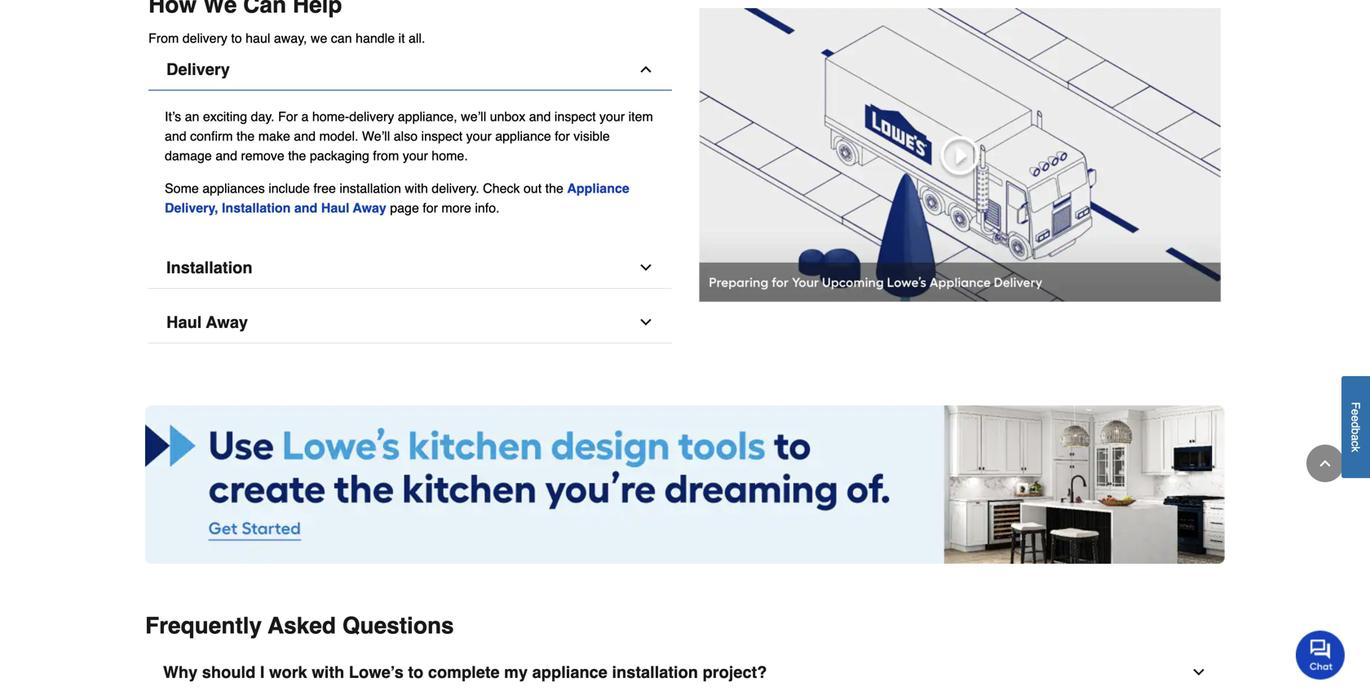 Task type: vqa. For each thing, say whether or not it's contained in the screenshot.
customer in button
no



Task type: describe. For each thing, give the bounding box(es) containing it.
installation button
[[149, 247, 672, 289]]

work
[[269, 663, 307, 682]]

for
[[278, 109, 298, 124]]

chevron up image
[[1318, 455, 1334, 472]]

and down confirm on the top left of the page
[[216, 148, 237, 163]]

f e e d b a c k
[[1350, 402, 1363, 452]]

installation inside appliance delivery, installation and haul away
[[222, 200, 291, 216]]

project?
[[703, 663, 767, 682]]

1 horizontal spatial the
[[288, 148, 306, 163]]

asked
[[268, 613, 336, 639]]

0 horizontal spatial installation
[[340, 181, 401, 196]]

2 e from the top
[[1350, 416, 1363, 422]]

check
[[483, 181, 520, 196]]

appliance delivery, installation and haul away link
[[165, 181, 630, 216]]

appliance inside it's an exciting day. for a home-delivery appliance, we'll unbox and inspect your item and confirm the make and model. we'll also inspect your appliance for visible damage and remove the packaging from your home.
[[495, 129, 551, 144]]

home.
[[432, 148, 468, 163]]

some appliances include free installation with delivery. check out the
[[165, 181, 567, 196]]

we
[[311, 30, 327, 46]]

item
[[629, 109, 653, 124]]

d
[[1350, 422, 1363, 428]]

include
[[269, 181, 310, 196]]

delivery
[[166, 60, 230, 79]]

haul
[[246, 30, 270, 46]]

page for more info.
[[387, 200, 500, 216]]

delivery.
[[432, 181, 480, 196]]

with inside why should i work with lowe's to complete my appliance installation project? button
[[312, 663, 345, 682]]

f e e d b a c k button
[[1342, 376, 1371, 478]]

home-
[[312, 109, 349, 124]]

away,
[[274, 30, 307, 46]]

it's
[[165, 109, 181, 124]]

b
[[1350, 428, 1363, 435]]

1 horizontal spatial inspect
[[555, 109, 596, 124]]

from
[[373, 148, 399, 163]]

a video describing appliance delivery and steps you can take to help ensure a seamless delivery. image
[[698, 8, 1222, 302]]

haul inside appliance delivery, installation and haul away
[[321, 200, 350, 216]]

haul inside button
[[166, 313, 202, 332]]

chevron down image
[[638, 260, 654, 276]]

chat invite button image
[[1297, 630, 1346, 680]]

handle
[[356, 30, 395, 46]]

delivery,
[[165, 200, 218, 216]]

should
[[202, 663, 256, 682]]

also
[[394, 129, 418, 144]]

1 vertical spatial for
[[423, 200, 438, 216]]

for inside it's an exciting day. for a home-delivery appliance, we'll unbox and inspect your item and confirm the make and model. we'll also inspect your appliance for visible damage and remove the packaging from your home.
[[555, 129, 570, 144]]

appliance delivery, installation and haul away
[[165, 181, 630, 216]]

i
[[260, 663, 265, 682]]

and down it's
[[165, 129, 187, 144]]

appliance
[[567, 181, 630, 196]]

confirm
[[190, 129, 233, 144]]

scroll to top element
[[1307, 445, 1345, 482]]

and right the unbox
[[529, 109, 551, 124]]

and inside appliance delivery, installation and haul away
[[294, 200, 318, 216]]



Task type: locate. For each thing, give the bounding box(es) containing it.
1 vertical spatial chevron down image
[[1191, 664, 1208, 681]]

a up k
[[1350, 435, 1363, 441]]

installation down appliances on the left of the page
[[222, 200, 291, 216]]

questions
[[342, 613, 454, 639]]

it
[[399, 30, 405, 46]]

chevron down image for haul away
[[638, 314, 654, 331]]

day.
[[251, 109, 275, 124]]

away
[[353, 200, 387, 216], [206, 313, 248, 332]]

frequently asked questions
[[145, 613, 454, 639]]

an
[[185, 109, 199, 124]]

delivery inside it's an exciting day. for a home-delivery appliance, we'll unbox and inspect your item and confirm the make and model. we'll also inspect your appliance for visible damage and remove the packaging from your home.
[[349, 109, 394, 124]]

0 vertical spatial to
[[231, 30, 242, 46]]

delivery
[[183, 30, 228, 46], [349, 109, 394, 124]]

delivery up delivery
[[183, 30, 228, 46]]

0 horizontal spatial the
[[237, 129, 255, 144]]

my
[[504, 663, 528, 682]]

your up visible on the left of the page
[[600, 109, 625, 124]]

0 vertical spatial installation
[[222, 200, 291, 216]]

your
[[600, 109, 625, 124], [466, 129, 492, 144], [403, 148, 428, 163]]

and
[[529, 109, 551, 124], [165, 129, 187, 144], [294, 129, 316, 144], [216, 148, 237, 163], [294, 200, 318, 216]]

we'll
[[362, 129, 390, 144]]

chevron down image
[[638, 314, 654, 331], [1191, 664, 1208, 681]]

installation inside button
[[612, 663, 698, 682]]

chevron down image for why should i work with lowe's to complete my appliance installation project?
[[1191, 664, 1208, 681]]

1 vertical spatial with
[[312, 663, 345, 682]]

why should i work with lowe's to complete my appliance installation project? button
[[145, 652, 1226, 691]]

0 horizontal spatial to
[[231, 30, 242, 46]]

from delivery to haul away, we can handle it all.
[[149, 30, 425, 46]]

for left visible on the left of the page
[[555, 129, 570, 144]]

more
[[442, 200, 472, 216]]

and down the include at the left
[[294, 200, 318, 216]]

unbox
[[490, 109, 526, 124]]

0 horizontal spatial with
[[312, 663, 345, 682]]

0 vertical spatial a
[[301, 109, 309, 124]]

0 horizontal spatial for
[[423, 200, 438, 216]]

0 horizontal spatial chevron down image
[[638, 314, 654, 331]]

inspect up visible on the left of the page
[[555, 109, 596, 124]]

0 horizontal spatial away
[[206, 313, 248, 332]]

with
[[405, 181, 428, 196], [312, 663, 345, 682]]

1 horizontal spatial your
[[466, 129, 492, 144]]

all.
[[409, 30, 425, 46]]

the right out
[[546, 181, 564, 196]]

with up page
[[405, 181, 428, 196]]

free
[[314, 181, 336, 196]]

0 horizontal spatial delivery
[[183, 30, 228, 46]]

0 horizontal spatial a
[[301, 109, 309, 124]]

haul away button
[[149, 302, 672, 344]]

why
[[163, 663, 198, 682]]

from
[[149, 30, 179, 46]]

the
[[237, 129, 255, 144], [288, 148, 306, 163], [546, 181, 564, 196]]

1 vertical spatial away
[[206, 313, 248, 332]]

appliance right my
[[533, 663, 608, 682]]

e
[[1350, 409, 1363, 416], [1350, 416, 1363, 422]]

chevron down image inside why should i work with lowe's to complete my appliance installation project? button
[[1191, 664, 1208, 681]]

1 horizontal spatial to
[[408, 663, 424, 682]]

delivery up we'll
[[349, 109, 394, 124]]

to
[[231, 30, 242, 46], [408, 663, 424, 682]]

1 vertical spatial a
[[1350, 435, 1363, 441]]

the down day.
[[237, 129, 255, 144]]

a for for
[[301, 109, 309, 124]]

a inside f e e d b a c k button
[[1350, 435, 1363, 441]]

1 vertical spatial installation
[[612, 663, 698, 682]]

to inside button
[[408, 663, 424, 682]]

2 horizontal spatial your
[[600, 109, 625, 124]]

1 vertical spatial installation
[[166, 258, 253, 277]]

2 vertical spatial your
[[403, 148, 428, 163]]

0 vertical spatial chevron down image
[[638, 314, 654, 331]]

1 vertical spatial to
[[408, 663, 424, 682]]

1 horizontal spatial a
[[1350, 435, 1363, 441]]

inspect up home.
[[421, 129, 463, 144]]

and down for
[[294, 129, 316, 144]]

0 vertical spatial your
[[600, 109, 625, 124]]

visible
[[574, 129, 610, 144]]

your down we'll
[[466, 129, 492, 144]]

lowe's
[[349, 663, 404, 682]]

for
[[555, 129, 570, 144], [423, 200, 438, 216]]

remove
[[241, 148, 285, 163]]

it's an exciting day. for a home-delivery appliance, we'll unbox and inspect your item and confirm the make and model. we'll also inspect your appliance for visible damage and remove the packaging from your home.
[[165, 109, 653, 163]]

installation
[[222, 200, 291, 216], [166, 258, 253, 277]]

1 horizontal spatial for
[[555, 129, 570, 144]]

1 horizontal spatial installation
[[612, 663, 698, 682]]

make
[[258, 129, 290, 144]]

e up b at the right of page
[[1350, 416, 1363, 422]]

installation inside button
[[166, 258, 253, 277]]

installation down from
[[340, 181, 401, 196]]

why should i work with lowe's to complete my appliance installation project?
[[163, 663, 767, 682]]

page
[[390, 200, 419, 216]]

0 vertical spatial haul
[[321, 200, 350, 216]]

we'll
[[461, 109, 487, 124]]

the down the make
[[288, 148, 306, 163]]

0 vertical spatial the
[[237, 129, 255, 144]]

installation left project?
[[612, 663, 698, 682]]

1 e from the top
[[1350, 409, 1363, 416]]

for right page
[[423, 200, 438, 216]]

1 horizontal spatial haul
[[321, 200, 350, 216]]

with right work at the left
[[312, 663, 345, 682]]

model.
[[319, 129, 359, 144]]

to right lowe's
[[408, 663, 424, 682]]

installation up haul away
[[166, 258, 253, 277]]

0 vertical spatial away
[[353, 200, 387, 216]]

1 vertical spatial your
[[466, 129, 492, 144]]

delivery button
[[149, 49, 672, 91]]

some
[[165, 181, 199, 196]]

a right for
[[301, 109, 309, 124]]

0 vertical spatial inspect
[[555, 109, 596, 124]]

a
[[301, 109, 309, 124], [1350, 435, 1363, 441]]

exciting
[[203, 109, 247, 124]]

1 vertical spatial delivery
[[349, 109, 394, 124]]

0 horizontal spatial inspect
[[421, 129, 463, 144]]

complete
[[428, 663, 500, 682]]

to left haul
[[231, 30, 242, 46]]

can
[[331, 30, 352, 46]]

1 horizontal spatial with
[[405, 181, 428, 196]]

1 vertical spatial appliance
[[533, 663, 608, 682]]

1 vertical spatial the
[[288, 148, 306, 163]]

appliances
[[203, 181, 265, 196]]

0 vertical spatial with
[[405, 181, 428, 196]]

out
[[524, 181, 542, 196]]

your down also
[[403, 148, 428, 163]]

0 vertical spatial delivery
[[183, 30, 228, 46]]

2 horizontal spatial the
[[546, 181, 564, 196]]

inspect
[[555, 109, 596, 124], [421, 129, 463, 144]]

e up d
[[1350, 409, 1363, 416]]

c
[[1350, 441, 1363, 447]]

haul away
[[166, 313, 248, 332]]

0 horizontal spatial your
[[403, 148, 428, 163]]

appliance
[[495, 129, 551, 144], [533, 663, 608, 682]]

0 vertical spatial appliance
[[495, 129, 551, 144]]

appliance,
[[398, 109, 458, 124]]

damage
[[165, 148, 212, 163]]

haul
[[321, 200, 350, 216], [166, 313, 202, 332]]

installation
[[340, 181, 401, 196], [612, 663, 698, 682]]

0 vertical spatial for
[[555, 129, 570, 144]]

appliance inside button
[[533, 663, 608, 682]]

chevron up image
[[638, 61, 654, 78]]

0 vertical spatial installation
[[340, 181, 401, 196]]

1 vertical spatial haul
[[166, 313, 202, 332]]

k
[[1350, 447, 1363, 452]]

1 horizontal spatial away
[[353, 200, 387, 216]]

a inside it's an exciting day. for a home-delivery appliance, we'll unbox and inspect your item and confirm the make and model. we'll also inspect your appliance for visible damage and remove the packaging from your home.
[[301, 109, 309, 124]]

chevron down image inside haul away button
[[638, 314, 654, 331]]

1 vertical spatial inspect
[[421, 129, 463, 144]]

a for b
[[1350, 435, 1363, 441]]

use lowe's kitchen design tools to create the kitchen you're dreaming of. get started. image
[[145, 406, 1226, 564]]

info.
[[475, 200, 500, 216]]

away inside button
[[206, 313, 248, 332]]

appliance down the unbox
[[495, 129, 551, 144]]

1 horizontal spatial chevron down image
[[1191, 664, 1208, 681]]

0 horizontal spatial haul
[[166, 313, 202, 332]]

packaging
[[310, 148, 369, 163]]

2 vertical spatial the
[[546, 181, 564, 196]]

away inside appliance delivery, installation and haul away
[[353, 200, 387, 216]]

1 horizontal spatial delivery
[[349, 109, 394, 124]]

frequently
[[145, 613, 262, 639]]

f
[[1350, 402, 1363, 409]]



